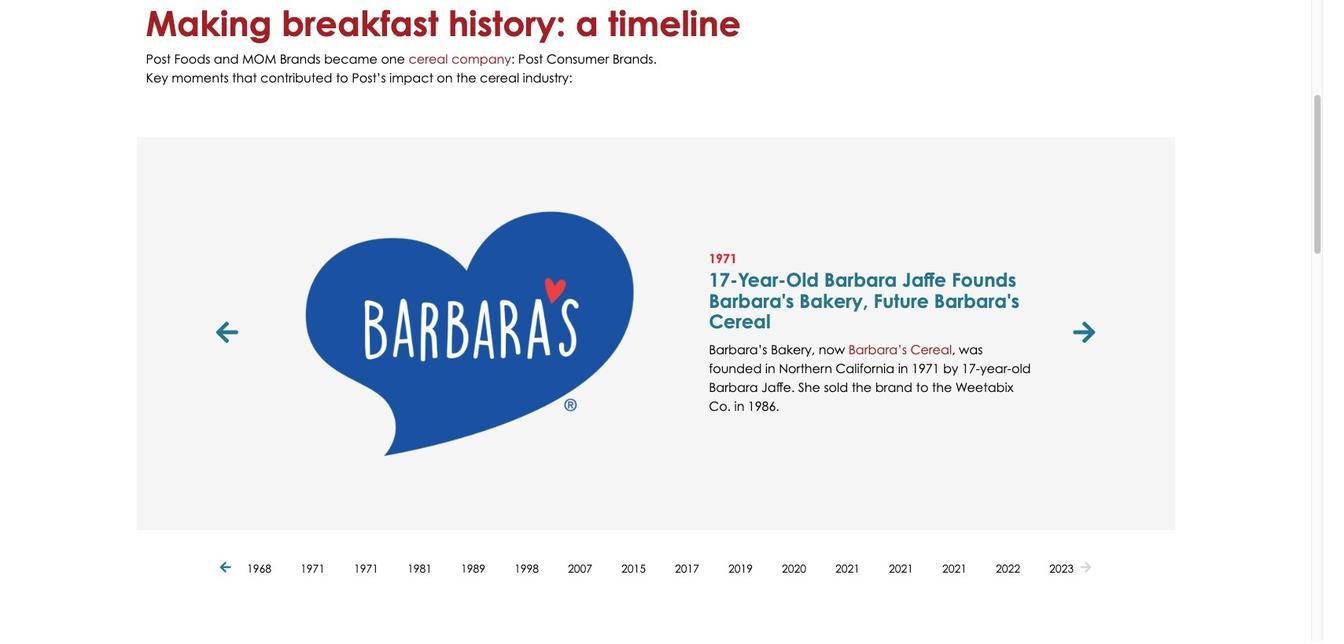 Task type: locate. For each thing, give the bounding box(es) containing it.
0 vertical spatial cereal
[[409, 51, 448, 67]]

to inside , was founded in northern california in 1971 by 17-year-old barbara jaffe. she sold the brand to the weetabix co. in 1986.
[[916, 380, 929, 395]]

in down barbara's cereal link
[[898, 361, 908, 377]]

1 horizontal spatial barbara's
[[934, 289, 1020, 313]]

previous image
[[216, 322, 242, 347], [220, 563, 235, 575]]

:
[[511, 51, 515, 67]]

became
[[324, 51, 378, 67]]

moments
[[172, 70, 229, 86]]

to inside making breakfast history: a timeline post foods and mom brands became one cereal company : post consumer brands. key moments that contributed to post's impact on the cereal industry:
[[336, 70, 348, 86]]

0 horizontal spatial to
[[336, 70, 348, 86]]

carousel region
[[211, 138, 1100, 531]]

in right "co."
[[734, 399, 745, 414]]

barbara inside 1971 17-year-old barbara jaffe founds barbara's bakery, future barbara's cereal
[[824, 269, 897, 292]]

2 horizontal spatial 2021
[[943, 562, 967, 576]]

barbara's up was
[[934, 289, 1020, 313]]

0 vertical spatial 17-
[[709, 269, 738, 292]]

cereal down :
[[480, 70, 519, 86]]

1 horizontal spatial 17-
[[962, 361, 980, 377]]

1971 inside , was founded in northern california in 1971 by 17-year-old barbara jaffe. she sold the brand to the weetabix co. in 1986.
[[912, 361, 940, 377]]

1971
[[709, 251, 737, 267], [912, 361, 940, 377], [301, 562, 325, 576], [354, 562, 378, 576]]

post up key
[[146, 51, 171, 67]]

1 vertical spatial to
[[916, 380, 929, 395]]

1 horizontal spatial to
[[916, 380, 929, 395]]

2023
[[1050, 562, 1074, 576]]

barbara right old
[[824, 269, 897, 292]]

0 horizontal spatial post
[[146, 51, 171, 67]]

1 2021 from the left
[[836, 562, 860, 576]]

cereal up founded
[[709, 310, 771, 334]]

1986.
[[748, 399, 779, 414]]

weetabix
[[956, 380, 1014, 395]]

history:
[[448, 3, 566, 44]]

on
[[437, 70, 453, 86]]

cereal
[[709, 310, 771, 334], [911, 342, 952, 358]]

bakery, up northern
[[771, 342, 815, 358]]

making breakfast history: a timeline post foods and mom brands became one cereal company : post consumer brands. key moments that contributed to post's impact on the cereal industry:
[[146, 3, 741, 86]]

1 vertical spatial cereal
[[911, 342, 952, 358]]

0 vertical spatial to
[[336, 70, 348, 86]]

0 horizontal spatial cereal
[[709, 310, 771, 334]]

barbara's up california
[[849, 342, 907, 358]]

1 horizontal spatial cereal
[[911, 342, 952, 358]]

next image
[[1074, 322, 1096, 347]]

bakery, up now
[[800, 289, 868, 313]]

1989
[[461, 562, 485, 576]]

0 horizontal spatial barbara
[[709, 380, 758, 395]]

the down cereal company link at the left of the page
[[456, 70, 476, 86]]

contributed
[[260, 70, 332, 86]]

1 vertical spatial cereal
[[480, 70, 519, 86]]

0 horizontal spatial barbara's
[[709, 342, 767, 358]]

1 horizontal spatial in
[[765, 361, 776, 377]]

1 vertical spatial barbara
[[709, 380, 758, 395]]

barbara down founded
[[709, 380, 758, 395]]

brands
[[280, 51, 321, 67]]

0 horizontal spatial 2021
[[836, 562, 860, 576]]

0 vertical spatial bakery,
[[800, 289, 868, 313]]

barbara's
[[709, 342, 767, 358], [849, 342, 907, 358]]

year-
[[738, 269, 786, 292]]

cereal up on
[[409, 51, 448, 67]]

1 horizontal spatial barbara's
[[849, 342, 907, 358]]

to right brand
[[916, 380, 929, 395]]

1 horizontal spatial 2021
[[889, 562, 913, 576]]

barbara's up founded
[[709, 342, 767, 358]]

barbara's
[[709, 289, 794, 313], [934, 289, 1020, 313]]

2017
[[675, 562, 699, 576]]

northern
[[779, 361, 832, 377]]

in up jaffe.
[[765, 361, 776, 377]]

0 horizontal spatial cereal
[[409, 51, 448, 67]]

old
[[1012, 361, 1031, 377]]

industry:
[[523, 70, 572, 86]]

the down by
[[932, 380, 952, 395]]

2 barbara's from the left
[[934, 289, 1020, 313]]

in
[[765, 361, 776, 377], [898, 361, 908, 377], [734, 399, 745, 414]]

the inside making breakfast history: a timeline post foods and mom brands became one cereal company : post consumer brands. key moments that contributed to post's impact on the cereal industry:
[[456, 70, 476, 86]]

to
[[336, 70, 348, 86], [916, 380, 929, 395]]

and
[[214, 51, 239, 67]]

0 horizontal spatial barbara's
[[709, 289, 794, 313]]

17-
[[709, 269, 738, 292], [962, 361, 980, 377]]

1 vertical spatial previous image
[[220, 563, 235, 575]]

founds
[[952, 269, 1017, 292]]

2020
[[782, 562, 806, 576]]

now
[[819, 342, 845, 358]]

next image
[[1081, 563, 1092, 575]]

the
[[456, 70, 476, 86], [852, 380, 872, 395], [932, 380, 952, 395]]

0 horizontal spatial 17-
[[709, 269, 738, 292]]

cereal
[[409, 51, 448, 67], [480, 70, 519, 86]]

bakery,
[[800, 289, 868, 313], [771, 342, 815, 358]]

cereal up by
[[911, 342, 952, 358]]

0 horizontal spatial the
[[456, 70, 476, 86]]

17- inside , was founded in northern california in 1971 by 17-year-old barbara jaffe. she sold the brand to the weetabix co. in 1986.
[[962, 361, 980, 377]]

to down became
[[336, 70, 348, 86]]

post
[[146, 51, 171, 67], [518, 51, 543, 67]]

0 vertical spatial barbara
[[824, 269, 897, 292]]

0 vertical spatial previous image
[[216, 322, 242, 347]]

post right :
[[518, 51, 543, 67]]

the down california
[[852, 380, 872, 395]]

2021
[[836, 562, 860, 576], [889, 562, 913, 576], [943, 562, 967, 576]]

0 vertical spatial cereal
[[709, 310, 771, 334]]

1 horizontal spatial barbara
[[824, 269, 897, 292]]

1 vertical spatial 17-
[[962, 361, 980, 377]]

1 vertical spatial bakery,
[[771, 342, 815, 358]]

2 horizontal spatial the
[[932, 380, 952, 395]]

making
[[146, 3, 272, 44]]

1 horizontal spatial post
[[518, 51, 543, 67]]

barbara
[[824, 269, 897, 292], [709, 380, 758, 395]]

barbara's up founded
[[709, 289, 794, 313]]

bakery, inside 1971 17-year-old barbara jaffe founds barbara's bakery, future barbara's cereal
[[800, 289, 868, 313]]

2007
[[568, 562, 592, 576]]

a
[[576, 3, 598, 44]]

barbara inside , was founded in northern california in 1971 by 17-year-old barbara jaffe. she sold the brand to the weetabix co. in 1986.
[[709, 380, 758, 395]]

one
[[381, 51, 405, 67]]

by
[[943, 361, 959, 377]]

california
[[836, 361, 895, 377]]

1 post from the left
[[146, 51, 171, 67]]



Task type: vqa. For each thing, say whether or not it's contained in the screenshot.
Co.
yes



Task type: describe. For each thing, give the bounding box(es) containing it.
mom
[[242, 51, 276, 67]]

consumer
[[547, 51, 609, 67]]

, was founded in northern california in 1971 by 17-year-old barbara jaffe. she sold the brand to the weetabix co. in 1986.
[[709, 342, 1031, 414]]

brands.
[[613, 51, 657, 67]]

1968
[[247, 562, 271, 576]]

founded
[[709, 361, 762, 377]]

1 barbara's from the left
[[709, 289, 794, 313]]

2 barbara's from the left
[[849, 342, 907, 358]]

previous image for next icon
[[220, 563, 235, 575]]

old
[[786, 269, 819, 292]]

1 barbara's from the left
[[709, 342, 767, 358]]

foods
[[174, 51, 210, 67]]

1981
[[408, 562, 432, 576]]

2015
[[622, 562, 646, 576]]

barbaras logo image
[[276, 205, 663, 463]]

2019
[[729, 562, 753, 576]]

0 horizontal spatial in
[[734, 399, 745, 414]]

cereal company link
[[409, 51, 511, 67]]

1 horizontal spatial the
[[852, 380, 872, 395]]

timeline
[[608, 3, 741, 44]]

1998
[[515, 562, 539, 576]]

breakfast
[[282, 3, 439, 44]]

2 2021 from the left
[[889, 562, 913, 576]]

1 horizontal spatial cereal
[[480, 70, 519, 86]]

1971 17-year-old barbara jaffe founds barbara's bakery, future barbara's cereal
[[709, 251, 1020, 334]]

was
[[959, 342, 983, 358]]

jaffe
[[902, 269, 947, 292]]

barbara's cereal link
[[849, 342, 952, 358]]

cereal inside 1971 17-year-old barbara jaffe founds barbara's bakery, future barbara's cereal
[[709, 310, 771, 334]]

2 horizontal spatial in
[[898, 361, 908, 377]]

3 2021 from the left
[[943, 562, 967, 576]]

sold
[[824, 380, 848, 395]]

company
[[452, 51, 511, 67]]

key
[[146, 70, 168, 86]]

brand
[[875, 380, 913, 395]]

impact
[[390, 70, 433, 86]]

post's
[[352, 70, 386, 86]]

year-
[[980, 361, 1012, 377]]

future
[[874, 289, 929, 313]]

jaffe.
[[762, 380, 795, 395]]

that
[[232, 70, 257, 86]]

co.
[[709, 399, 731, 414]]

2 post from the left
[[518, 51, 543, 67]]

17- inside 1971 17-year-old barbara jaffe founds barbara's bakery, future barbara's cereal
[[709, 269, 738, 292]]

she
[[798, 380, 821, 395]]

barbara's bakery, now barbara's cereal
[[709, 342, 952, 358]]

previous image for next image
[[216, 322, 242, 347]]

2022
[[996, 562, 1020, 576]]

1971 inside 1971 17-year-old barbara jaffe founds barbara's bakery, future barbara's cereal
[[709, 251, 737, 267]]

,
[[952, 342, 956, 358]]



